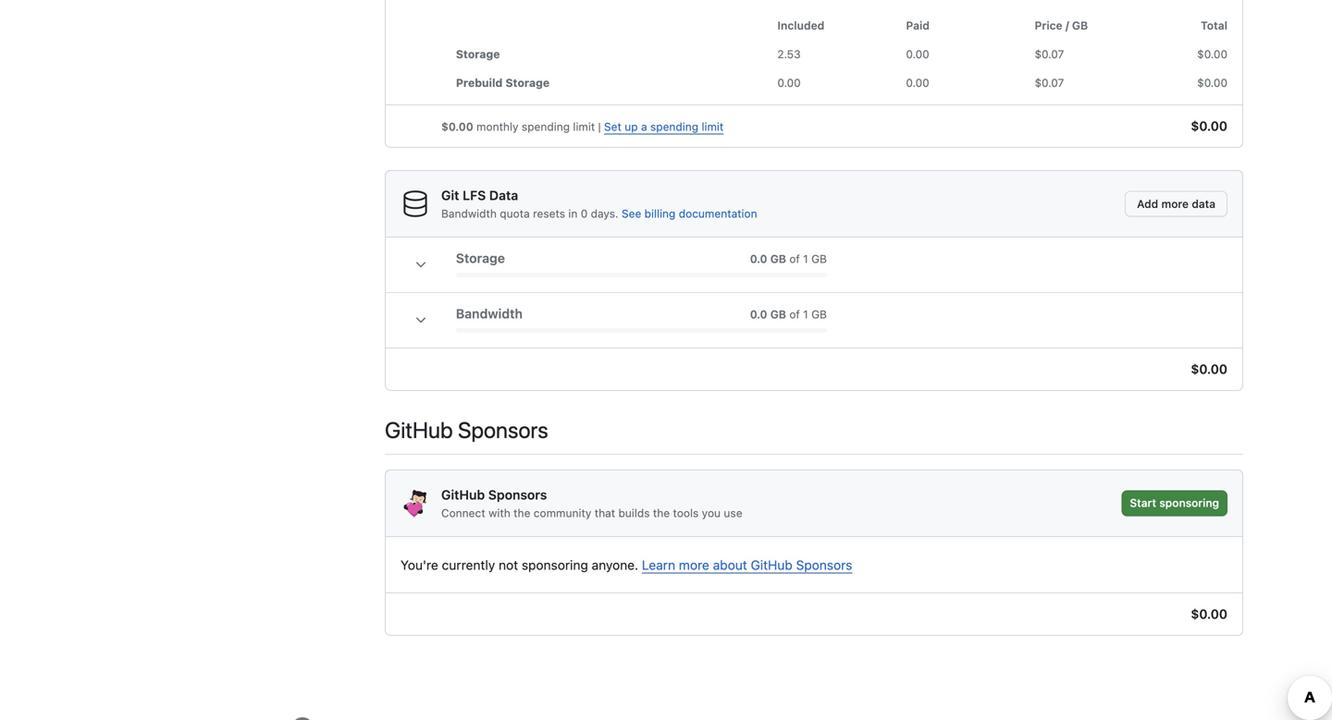Task type: locate. For each thing, give the bounding box(es) containing it.
builds
[[619, 507, 650, 520]]

the left the tools
[[653, 507, 670, 520]]

1
[[803, 253, 809, 266], [803, 308, 809, 321]]

you're currently not sponsoring anyone. learn more about github sponsors
[[401, 558, 853, 573]]

0.0 for bandwidth
[[750, 308, 768, 321]]

storage down quota
[[456, 251, 505, 266]]

a
[[641, 120, 647, 133]]

learn
[[642, 558, 676, 573]]

1 horizontal spatial more
[[1162, 198, 1189, 211]]

start sponsoring
[[1130, 497, 1220, 510]]

storage up prebuild
[[456, 48, 500, 61]]

1 vertical spatial 0.0 gb of                       1 gb
[[750, 308, 827, 321]]

0.0
[[750, 253, 768, 266], [750, 308, 768, 321]]

price / gb
[[1035, 19, 1089, 32]]

1 0.0 from the top
[[750, 253, 768, 266]]

1 vertical spatial 1
[[803, 308, 809, 321]]

spending
[[522, 120, 570, 133], [651, 120, 699, 133]]

0.0 gb of                       1 gb
[[750, 253, 827, 266], [750, 308, 827, 321]]

documentation
[[679, 207, 758, 220]]

1 horizontal spatial limit
[[702, 120, 724, 133]]

1 vertical spatial of
[[790, 308, 800, 321]]

more
[[1162, 198, 1189, 211], [679, 558, 710, 573]]

0.0 gb of                       1 gb for storage
[[750, 253, 827, 266]]

github for github sponsors
[[385, 417, 453, 443]]

github inside github sponsors connect with the community that builds the tools you use
[[441, 488, 485, 503]]

2 of from the top
[[790, 308, 800, 321]]

storage
[[456, 48, 500, 61], [506, 76, 550, 89], [456, 251, 505, 266]]

sponsors for github sponsors
[[458, 417, 549, 443]]

limit
[[573, 120, 595, 133], [702, 120, 724, 133]]

0 horizontal spatial more
[[679, 558, 710, 573]]

2 limit from the left
[[702, 120, 724, 133]]

limit left |
[[573, 120, 595, 133]]

community
[[534, 507, 592, 520]]

you're
[[401, 558, 439, 573]]

0 vertical spatial 0.0 gb of                       1 gb
[[750, 253, 827, 266]]

0 vertical spatial sponsors
[[458, 417, 549, 443]]

set
[[604, 120, 622, 133]]

set up a spending limit link
[[604, 120, 724, 133]]

tools
[[673, 507, 699, 520]]

price
[[1035, 19, 1063, 32]]

1 vertical spatial 0.0
[[750, 308, 768, 321]]

2 $0.07 from the top
[[1035, 76, 1065, 89]]

bandwidth inside git lfs data bandwidth quota resets in 0 days. see billing documentation
[[441, 207, 497, 220]]

bandwidth right chevron right image
[[456, 306, 523, 322]]

1 horizontal spatial spending
[[651, 120, 699, 133]]

more right learn
[[679, 558, 710, 573]]

of for bandwidth
[[790, 308, 800, 321]]

1 of from the top
[[790, 253, 800, 266]]

2 0.0 from the top
[[750, 308, 768, 321]]

$0.07
[[1035, 48, 1065, 61], [1035, 76, 1065, 89]]

0 vertical spatial storage
[[456, 48, 500, 61]]

2 0.0 gb of                       1 gb from the top
[[750, 308, 827, 321]]

1 vertical spatial $0.07
[[1035, 76, 1065, 89]]

homepage image
[[291, 718, 314, 721]]

of for storage
[[790, 253, 800, 266]]

limit right the a
[[702, 120, 724, 133]]

the
[[514, 507, 531, 520], [653, 507, 670, 520]]

see billing documentation link
[[622, 207, 758, 220]]

bandwidth
[[441, 207, 497, 220], [456, 306, 523, 322]]

0 vertical spatial sponsoring
[[1160, 497, 1220, 510]]

github
[[385, 417, 453, 443], [441, 488, 485, 503], [751, 558, 793, 573]]

0 horizontal spatial limit
[[573, 120, 595, 133]]

1 vertical spatial sponsoring
[[522, 558, 588, 573]]

github for github sponsors connect with the community that builds the tools you use
[[441, 488, 485, 503]]

$0.00 monthly spending limit                 | set up a spending limit
[[441, 120, 724, 133]]

sponsoring
[[1160, 497, 1220, 510], [522, 558, 588, 573]]

1 vertical spatial github
[[441, 488, 485, 503]]

1 vertical spatial sponsors
[[489, 488, 547, 503]]

1 limit from the left
[[573, 120, 595, 133]]

of
[[790, 253, 800, 266], [790, 308, 800, 321]]

1 horizontal spatial the
[[653, 507, 670, 520]]

github sponsors connect with the community that builds the tools you use
[[441, 488, 743, 520]]

monthly
[[477, 120, 519, 133]]

0 vertical spatial bandwidth
[[441, 207, 497, 220]]

storage right prebuild
[[506, 76, 550, 89]]

$0.07 for 0.00
[[1035, 76, 1065, 89]]

1 for storage
[[803, 253, 809, 266]]

included
[[778, 19, 825, 32]]

paid
[[906, 19, 930, 32]]

the right with
[[514, 507, 531, 520]]

git
[[441, 188, 459, 203]]

sponsoring right start
[[1160, 497, 1220, 510]]

use
[[724, 507, 743, 520]]

see
[[622, 207, 642, 220]]

0 vertical spatial of
[[790, 253, 800, 266]]

more right add
[[1162, 198, 1189, 211]]

add more data
[[1138, 198, 1216, 211]]

gb
[[1073, 19, 1089, 32], [771, 253, 787, 266], [812, 253, 827, 266], [771, 308, 787, 321], [812, 308, 827, 321]]

1 1 from the top
[[803, 253, 809, 266]]

prebuild storage
[[456, 76, 550, 89]]

sponsors
[[458, 417, 549, 443], [489, 488, 547, 503], [796, 558, 853, 573]]

|
[[598, 120, 601, 133]]

total
[[1201, 19, 1228, 32]]

2 1 from the top
[[803, 308, 809, 321]]

0.00 for 0.00
[[906, 76, 930, 89]]

0 vertical spatial $0.07
[[1035, 48, 1065, 61]]

bandwidth down lfs
[[441, 207, 497, 220]]

sponsoring right not
[[522, 558, 588, 573]]

2 vertical spatial github
[[751, 558, 793, 573]]

1 0.0 gb of                       1 gb from the top
[[750, 253, 827, 266]]

$0.00
[[1198, 48, 1228, 61], [1198, 76, 1228, 89], [1191, 118, 1228, 134], [441, 120, 474, 133], [1191, 362, 1228, 377], [1191, 607, 1228, 622]]

with
[[489, 507, 511, 520]]

sponsors inside github sponsors connect with the community that builds the tools you use
[[489, 488, 547, 503]]

0 horizontal spatial the
[[514, 507, 531, 520]]

0.0 gb of                       1 gb for bandwidth
[[750, 308, 827, 321]]

0
[[581, 207, 588, 220]]

start sponsoring link
[[1122, 491, 1228, 517]]

2 vertical spatial storage
[[456, 251, 505, 266]]

spending right monthly
[[522, 120, 570, 133]]

0 vertical spatial 0.0
[[750, 253, 768, 266]]

0 vertical spatial github
[[385, 417, 453, 443]]

0 vertical spatial 1
[[803, 253, 809, 266]]

0 horizontal spatial spending
[[522, 120, 570, 133]]

$0.07 for 2.53
[[1035, 48, 1065, 61]]

chevron right image
[[414, 257, 428, 272]]

1 $0.07 from the top
[[1035, 48, 1065, 61]]

spending right the a
[[651, 120, 699, 133]]

0.00
[[906, 48, 930, 61], [778, 76, 801, 89], [906, 76, 930, 89]]

in
[[569, 207, 578, 220]]

quota
[[500, 207, 530, 220]]



Task type: describe. For each thing, give the bounding box(es) containing it.
1 vertical spatial storage
[[506, 76, 550, 89]]

learn more about github sponsors link
[[642, 558, 853, 573]]

0 vertical spatial more
[[1162, 198, 1189, 211]]

days.
[[591, 207, 619, 220]]

2.53
[[778, 48, 801, 61]]

/
[[1066, 19, 1070, 32]]

start
[[1130, 497, 1157, 510]]

not
[[499, 558, 518, 573]]

1 for bandwidth
[[803, 308, 809, 321]]

0.0 for storage
[[750, 253, 768, 266]]

git lfs data bandwidth quota resets in 0 days. see billing documentation
[[441, 188, 758, 220]]

1 horizontal spatial sponsoring
[[1160, 497, 1220, 510]]

chevron right image
[[414, 312, 428, 327]]

1 vertical spatial bandwidth
[[456, 306, 523, 322]]

0.00 for 2.53
[[906, 48, 930, 61]]

resets
[[533, 207, 565, 220]]

you
[[702, 507, 721, 520]]

up
[[625, 120, 638, 133]]

1 spending from the left
[[522, 120, 570, 133]]

lfs
[[463, 188, 486, 203]]

2 the from the left
[[653, 507, 670, 520]]

prebuild
[[456, 76, 503, 89]]

data
[[1192, 198, 1216, 211]]

connect
[[441, 507, 486, 520]]

1 vertical spatial more
[[679, 558, 710, 573]]

sponsors for github sponsors connect with the community that builds the tools you use
[[489, 488, 547, 503]]

add
[[1138, 198, 1159, 211]]

billing
[[645, 207, 676, 220]]

2 spending from the left
[[651, 120, 699, 133]]

that
[[595, 507, 616, 520]]

github sponsors
[[385, 417, 549, 443]]

about
[[713, 558, 748, 573]]

0 horizontal spatial sponsoring
[[522, 558, 588, 573]]

anyone.
[[592, 558, 639, 573]]

add more data link
[[1126, 191, 1228, 217]]

data
[[489, 188, 518, 203]]

2 vertical spatial sponsors
[[796, 558, 853, 573]]

currently
[[442, 558, 495, 573]]

1 the from the left
[[514, 507, 531, 520]]



Task type: vqa. For each thing, say whether or not it's contained in the screenshot.
Notifications image at the right top of the page
no



